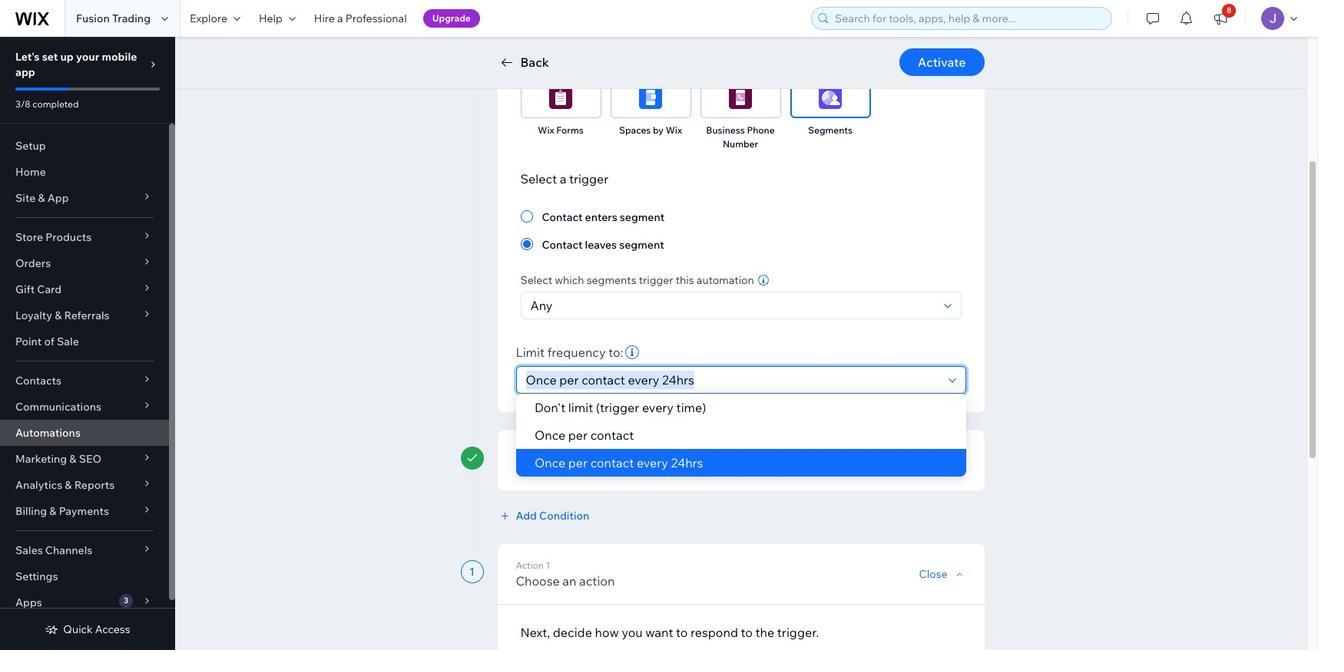 Task type: locate. For each thing, give the bounding box(es) containing it.
1 vertical spatial per
[[568, 456, 587, 471]]

& left seo
[[69, 453, 76, 466]]

every left time)
[[642, 400, 673, 416]]

1 horizontal spatial to
[[741, 625, 753, 641]]

price
[[533, 46, 555, 58]]

0 vertical spatial select
[[521, 171, 557, 187]]

by
[[653, 124, 664, 136]]

select for select which segments trigger this automation
[[521, 274, 553, 287]]

setup
[[15, 139, 46, 153]]

set
[[42, 50, 58, 64]]

every for time)
[[642, 400, 673, 416]]

trading
[[112, 12, 151, 25]]

sales
[[15, 544, 43, 558]]

select for select a trigger
[[521, 171, 557, 187]]

Search for tools, apps, help & more... field
[[831, 8, 1107, 29]]

point
[[15, 335, 42, 349]]

sales channels button
[[0, 538, 169, 564]]

select down wix forms
[[521, 171, 557, 187]]

2 vertical spatial trigger
[[628, 460, 668, 476]]

1 vertical spatial a
[[560, 171, 567, 187]]

wix left forms
[[538, 124, 554, 136]]

contact
[[590, 428, 634, 443], [590, 456, 634, 471]]

0 vertical spatial per
[[568, 428, 587, 443]]

close
[[919, 568, 948, 582]]

spaces
[[619, 124, 651, 136]]

choose
[[516, 574, 560, 589]]

store products
[[15, 230, 92, 244]]

& right "loyalty"
[[55, 309, 62, 323]]

& inside dropdown button
[[38, 191, 45, 205]]

a down wix forms
[[560, 171, 567, 187]]

category image up the 'business'
[[729, 86, 752, 109]]

1 select from the top
[[521, 171, 557, 187]]

contact inside option
[[590, 456, 634, 471]]

once for once per contact every 24hrs
[[534, 456, 565, 471]]

trigger.
[[777, 625, 819, 641]]

upgrade button
[[423, 9, 480, 28]]

segment
[[620, 211, 665, 224], [619, 238, 664, 252]]

store products button
[[0, 224, 169, 250]]

0 vertical spatial once
[[534, 428, 565, 443]]

1 contact from the top
[[542, 211, 583, 224]]

1 vertical spatial select
[[521, 274, 553, 287]]

1 right action
[[546, 560, 550, 572]]

1 category image from the left
[[549, 86, 572, 109]]

trigger right 'after'
[[628, 460, 668, 476]]

time)
[[676, 400, 706, 416]]

a
[[337, 12, 343, 25], [560, 171, 567, 187]]

segment up select which segments trigger this automation
[[619, 238, 664, 252]]

select a trigger
[[521, 171, 609, 187]]

segments
[[587, 274, 637, 287]]

every left 24hrs
[[636, 456, 668, 471]]

let's set up your mobile app
[[15, 50, 137, 79]]

per right 2
[[568, 456, 587, 471]]

automations
[[15, 426, 81, 440]]

per inside option
[[568, 456, 587, 471]]

0 vertical spatial segment
[[620, 211, 665, 224]]

communications
[[15, 400, 101, 414]]

app
[[15, 65, 35, 79]]

a right hire
[[337, 12, 343, 25]]

1 once from the top
[[534, 428, 565, 443]]

1 segment from the top
[[620, 211, 665, 224]]

0 vertical spatial contact
[[590, 428, 634, 443]]

contact up which on the top
[[542, 238, 583, 252]]

activate button
[[900, 48, 985, 76]]

0 vertical spatial contact
[[542, 211, 583, 224]]

wix forms
[[538, 124, 584, 136]]

1 horizontal spatial 1
[[546, 560, 550, 572]]

segment right enters
[[620, 211, 665, 224]]

segment for contact enters segment
[[620, 211, 665, 224]]

8 button
[[1204, 0, 1238, 37]]

Select which segments trigger this automation field
[[526, 293, 939, 319]]

to
[[676, 625, 688, 641], [741, 625, 753, 641]]

to left the
[[741, 625, 753, 641]]

2 contact from the top
[[590, 456, 634, 471]]

wix right by
[[666, 124, 682, 136]]

trigger up enters
[[569, 171, 609, 187]]

list box
[[516, 394, 966, 477]]

site & app
[[15, 191, 69, 205]]

1 to from the left
[[676, 625, 688, 641]]

contacts button
[[0, 368, 169, 394]]

3 category image from the left
[[729, 86, 752, 109]]

2 contact from the top
[[542, 238, 583, 252]]

once per contact every 24hrs option
[[516, 449, 966, 477]]

segment for contact leaves segment
[[619, 238, 664, 252]]

2 category image from the left
[[639, 86, 662, 109]]

billing & payments
[[15, 505, 109, 519]]

don't
[[534, 400, 565, 416]]

limit
[[516, 345, 545, 360]]

category image for spaces
[[639, 86, 662, 109]]

decide
[[553, 625, 592, 641]]

automations link
[[0, 420, 169, 446]]

contact for contact enters segment
[[542, 211, 583, 224]]

1 horizontal spatial wix
[[666, 124, 682, 136]]

1 vertical spatial contact
[[542, 238, 583, 252]]

action 1 choose an action
[[516, 560, 615, 589]]

category image up the segments
[[819, 86, 842, 109]]

contact for once per contact every 24hrs
[[590, 456, 634, 471]]

number
[[723, 138, 758, 150]]

& inside popup button
[[55, 309, 62, 323]]

contact down select a trigger
[[542, 211, 583, 224]]

1 vertical spatial segment
[[619, 238, 664, 252]]

contact for contact leaves segment
[[542, 238, 583, 252]]

professional
[[346, 12, 407, 25]]

contact for once per contact
[[590, 428, 634, 443]]

2 select from the top
[[521, 274, 553, 287]]

& for marketing
[[69, 453, 76, 466]]

category image up the spaces by wix
[[639, 86, 662, 109]]

reports
[[74, 479, 115, 492]]

contact down once per contact
[[590, 456, 634, 471]]

option group
[[521, 207, 962, 254]]

1 vertical spatial every
[[636, 456, 668, 471]]

None field
[[521, 367, 944, 393]]

& left reports
[[65, 479, 72, 492]]

& inside "popup button"
[[49, 505, 56, 519]]

1 vertical spatial once
[[534, 456, 565, 471]]

once for once per contact
[[534, 428, 565, 443]]

let's
[[15, 50, 40, 64]]

a inside hire a professional "link"
[[337, 12, 343, 25]]

& right site
[[38, 191, 45, 205]]

per down limit
[[568, 428, 587, 443]]

payments
[[59, 505, 109, 519]]

&
[[919, 46, 925, 58], [38, 191, 45, 205], [55, 309, 62, 323], [69, 453, 76, 466], [65, 479, 72, 492], [49, 505, 56, 519]]

1 inside the action 1 choose an action
[[546, 560, 550, 572]]

1 per from the top
[[568, 428, 587, 443]]

0 vertical spatial every
[[642, 400, 673, 416]]

gift card button
[[0, 277, 169, 303]]

action
[[579, 574, 615, 589]]

hire a professional
[[314, 12, 407, 25]]

select left which on the top
[[521, 274, 553, 287]]

your
[[76, 50, 99, 64]]

category image
[[549, 86, 572, 109], [639, 86, 662, 109], [729, 86, 752, 109], [819, 86, 842, 109]]

every inside once per contact every 24hrs option
[[636, 456, 668, 471]]

gift card
[[15, 283, 62, 297]]

& right billing
[[49, 505, 56, 519]]

2 per from the top
[[568, 456, 587, 471]]

wix
[[538, 124, 554, 136], [666, 124, 682, 136]]

every
[[642, 400, 673, 416], [636, 456, 668, 471]]

sales channels
[[15, 544, 92, 558]]

2 segment from the top
[[619, 238, 664, 252]]

hours
[[563, 460, 596, 476]]

8
[[1227, 5, 1232, 15]]

1 vertical spatial trigger
[[639, 274, 674, 287]]

0 horizontal spatial wix
[[538, 124, 554, 136]]

once inside once per contact every 24hrs option
[[534, 456, 565, 471]]

once
[[534, 428, 565, 443], [534, 456, 565, 471]]

edit button
[[928, 454, 966, 468]]

1
[[546, 560, 550, 572], [469, 565, 475, 579]]

1 contact from the top
[[590, 428, 634, 443]]

this
[[676, 274, 694, 287]]

fusion
[[76, 12, 110, 25]]

1 vertical spatial contact
[[590, 456, 634, 471]]

a for hire
[[337, 12, 343, 25]]

(trigger
[[596, 400, 639, 416]]

& for billing
[[49, 505, 56, 519]]

don't limit (trigger every time)
[[534, 400, 706, 416]]

back
[[521, 55, 549, 70]]

add condition
[[516, 509, 590, 523]]

to right want
[[676, 625, 688, 641]]

trigger left this
[[639, 274, 674, 287]]

category image up wix forms
[[549, 86, 572, 109]]

1 horizontal spatial a
[[560, 171, 567, 187]]

0 vertical spatial a
[[337, 12, 343, 25]]

contact
[[542, 211, 583, 224], [542, 238, 583, 252]]

business
[[706, 124, 745, 136]]

1 left action
[[469, 565, 475, 579]]

2 wix from the left
[[666, 124, 682, 136]]

0 horizontal spatial 1
[[469, 565, 475, 579]]

category image for business
[[729, 86, 752, 109]]

0 horizontal spatial to
[[676, 625, 688, 641]]

contact down (trigger
[[590, 428, 634, 443]]

0 horizontal spatial a
[[337, 12, 343, 25]]

forms
[[556, 124, 584, 136]]

analytics & reports
[[15, 479, 115, 492]]

respond
[[691, 625, 738, 641]]

to:
[[609, 345, 623, 360]]

option group containing contact enters segment
[[521, 207, 962, 254]]

2 once from the top
[[534, 456, 565, 471]]

& left chat on the top right of the page
[[919, 46, 925, 58]]



Task type: vqa. For each thing, say whether or not it's contained in the screenshot.
Search field
no



Task type: describe. For each thing, give the bounding box(es) containing it.
upgrade
[[432, 12, 471, 24]]

& for loyalty
[[55, 309, 62, 323]]

frequency
[[548, 345, 606, 360]]

of
[[44, 335, 54, 349]]

apps
[[15, 596, 42, 610]]

contacts
[[15, 374, 61, 388]]

products
[[45, 230, 92, 244]]

want
[[646, 625, 673, 641]]

quotes
[[557, 46, 589, 58]]

home
[[15, 165, 46, 179]]

limit
[[568, 400, 593, 416]]

after
[[599, 460, 625, 476]]

action
[[516, 560, 544, 572]]

seo
[[79, 453, 102, 466]]

mobile
[[102, 50, 137, 64]]

once per contact
[[534, 428, 634, 443]]

quick access button
[[45, 623, 130, 637]]

edit
[[928, 454, 948, 468]]

explore
[[190, 12, 227, 25]]

3/8
[[15, 98, 30, 110]]

gift
[[15, 283, 35, 297]]

per for once per contact every 24hrs
[[568, 456, 587, 471]]

orders
[[15, 257, 51, 270]]

1 wix from the left
[[538, 124, 554, 136]]

list box containing don't limit (trigger every time)
[[516, 394, 966, 477]]

access
[[95, 623, 130, 637]]

completed
[[32, 98, 79, 110]]

close button
[[919, 568, 966, 582]]

referrals
[[64, 309, 110, 323]]

you
[[622, 625, 643, 641]]

delay:
[[516, 460, 551, 476]]

inbox & chat
[[893, 46, 948, 58]]

4 category image from the left
[[819, 86, 842, 109]]

price quotes
[[533, 46, 589, 58]]

leaves
[[585, 238, 617, 252]]

add condition button
[[497, 509, 590, 523]]

site & app button
[[0, 185, 169, 211]]

quick
[[63, 623, 93, 637]]

0 vertical spatial trigger
[[569, 171, 609, 187]]

loyalty & referrals button
[[0, 303, 169, 329]]

settings link
[[0, 564, 169, 590]]

timing
[[516, 446, 546, 458]]

condition
[[539, 509, 590, 523]]

phone
[[747, 124, 775, 136]]

app
[[47, 191, 69, 205]]

point of sale
[[15, 335, 79, 349]]

2
[[554, 460, 561, 476]]

orders button
[[0, 250, 169, 277]]

& for inbox
[[919, 46, 925, 58]]

analytics
[[15, 479, 62, 492]]

quick access
[[63, 623, 130, 637]]

once per contact every 24hrs
[[534, 456, 703, 471]]

inbox
[[893, 46, 917, 58]]

card
[[37, 283, 62, 297]]

enters
[[585, 211, 617, 224]]

marketing & seo
[[15, 453, 102, 466]]

2 to from the left
[[741, 625, 753, 641]]

help button
[[250, 0, 305, 37]]

& for site
[[38, 191, 45, 205]]

marketing
[[15, 453, 67, 466]]

24hrs
[[671, 456, 703, 471]]

limit frequency to:
[[516, 345, 623, 360]]

& for analytics
[[65, 479, 72, 492]]

segments
[[808, 124, 853, 136]]

channels
[[45, 544, 92, 558]]

hire
[[314, 12, 335, 25]]

automation
[[697, 274, 754, 287]]

help
[[259, 12, 283, 25]]

sidebar element
[[0, 37, 175, 651]]

spaces by wix
[[619, 124, 682, 136]]

marketing & seo button
[[0, 446, 169, 473]]

point of sale link
[[0, 329, 169, 355]]

category image for wix
[[549, 86, 572, 109]]

per for once per contact
[[568, 428, 587, 443]]

communications button
[[0, 394, 169, 420]]

billing
[[15, 505, 47, 519]]

up
[[60, 50, 74, 64]]

next,
[[521, 625, 550, 641]]

timing delay: 2 hours after trigger
[[516, 446, 668, 476]]

contact enters segment
[[542, 211, 665, 224]]

trigger inside the timing delay: 2 hours after trigger
[[628, 460, 668, 476]]

every for 24hrs
[[636, 456, 668, 471]]

a for select
[[560, 171, 567, 187]]

loyalty
[[15, 309, 52, 323]]

loyalty & referrals
[[15, 309, 110, 323]]

next, decide how you want to respond to the trigger.
[[521, 625, 819, 641]]

home link
[[0, 159, 169, 185]]

chat
[[927, 46, 948, 58]]

3
[[124, 596, 128, 606]]

an
[[563, 574, 577, 589]]



